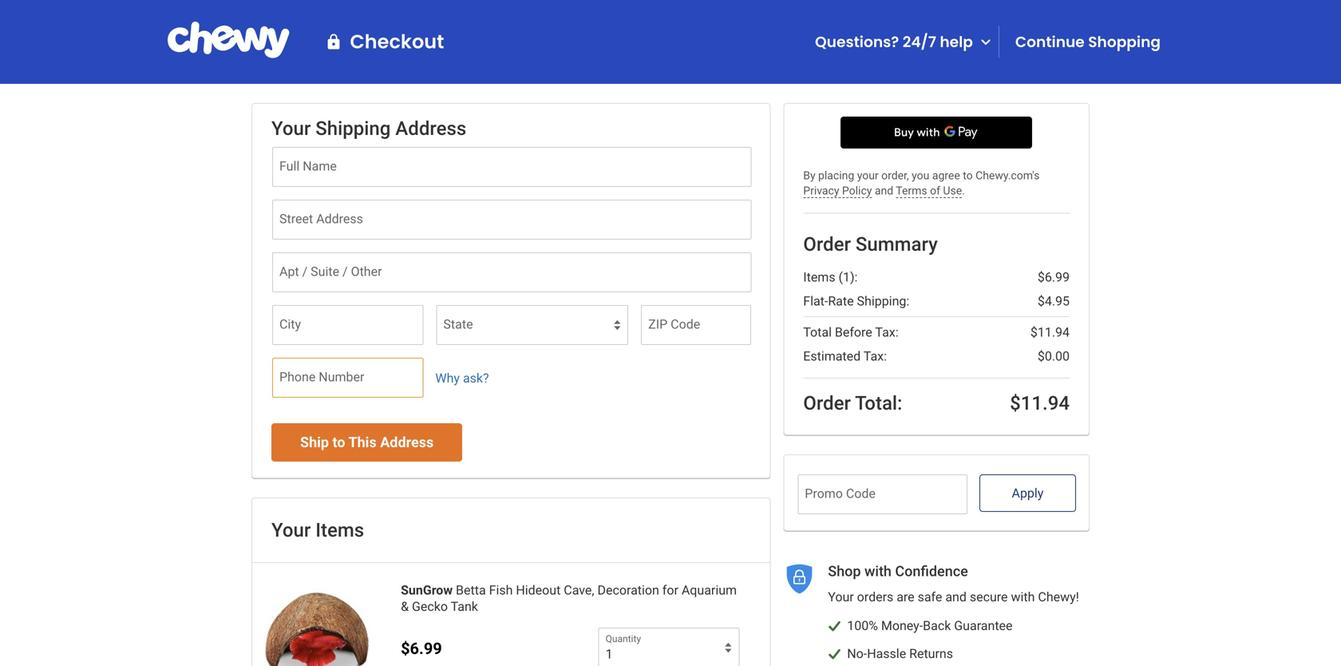 Task type: locate. For each thing, give the bounding box(es) containing it.
0 vertical spatial order
[[804, 233, 851, 255]]

gecko
[[412, 599, 448, 614]]

privacy policy link
[[804, 184, 872, 198]]

0 vertical spatial to
[[963, 169, 973, 182]]

0 vertical spatial and
[[875, 184, 894, 197]]

secure
[[970, 589, 1008, 605]]

address right this
[[380, 434, 434, 451]]

estimated
[[804, 349, 861, 364]]

None telephone field
[[641, 305, 752, 345]]

0 vertical spatial $6.99
[[1038, 270, 1070, 285]]

&
[[401, 599, 409, 614]]

0 horizontal spatial with
[[865, 563, 892, 580]]

None telephone field
[[272, 358, 424, 398]]

1 horizontal spatial to
[[963, 169, 973, 182]]

tax:
[[876, 325, 899, 340], [864, 349, 887, 364]]

terms
[[896, 184, 928, 197]]

shopping
[[1089, 31, 1161, 52]]

terms of use link
[[896, 184, 962, 198]]

.
[[962, 184, 965, 197]]

100% money-back guarantee
[[848, 618, 1013, 633]]

None field
[[272, 147, 752, 187], [272, 252, 752, 292], [272, 305, 424, 345], [798, 474, 968, 514], [272, 147, 752, 187], [272, 252, 752, 292], [272, 305, 424, 345], [798, 474, 968, 514]]

your for your orders are safe and secure with chewy!
[[828, 589, 854, 605]]

0 vertical spatial $11.94
[[1031, 325, 1070, 340]]

to
[[963, 169, 973, 182], [333, 434, 345, 451]]

your inside form
[[272, 117, 311, 140]]

0 horizontal spatial to
[[333, 434, 345, 451]]

$11.94 for total before tax:
[[1031, 325, 1070, 340]]

order
[[804, 233, 851, 255], [804, 392, 851, 415]]

total before tax:
[[804, 325, 899, 340]]

1 horizontal spatial $6.99
[[1038, 270, 1070, 285]]

$6.99 up $4.95
[[1038, 270, 1070, 285]]

address inside button
[[380, 434, 434, 451]]

agree
[[933, 169, 961, 182]]

total
[[804, 325, 832, 340]]

to inside by placing your order, you agree to chewy.com's privacy policy and terms of use .
[[963, 169, 973, 182]]

confidence
[[896, 563, 969, 580]]

none telephone field inside your shipping address form
[[641, 305, 752, 345]]

continue shopping
[[1016, 31, 1161, 52]]

and right safe
[[946, 589, 967, 605]]

0 horizontal spatial $6.99
[[401, 639, 442, 658]]

0 horizontal spatial items
[[316, 519, 364, 541]]

to inside button
[[333, 434, 345, 451]]

shop with confidence
[[828, 563, 969, 580]]

and
[[875, 184, 894, 197], [946, 589, 967, 605]]

chewy logo image
[[168, 21, 289, 58]]

fish
[[489, 583, 513, 598]]

order up items (1):
[[804, 233, 851, 255]]

$11.94
[[1031, 325, 1070, 340], [1010, 392, 1070, 415]]

0 vertical spatial items
[[804, 270, 836, 285]]

your
[[272, 117, 311, 140], [272, 519, 311, 541], [828, 589, 854, 605]]

items
[[804, 270, 836, 285], [316, 519, 364, 541]]

1 vertical spatial $6.99
[[401, 639, 442, 658]]

estimated tax:
[[804, 349, 887, 364]]

$11.94 up $0.00
[[1031, 325, 1070, 340]]

hideout
[[516, 583, 561, 598]]

1 vertical spatial your
[[272, 519, 311, 541]]

back
[[923, 618, 951, 633]]

chewy!
[[1039, 589, 1080, 605]]

apply button
[[980, 474, 1077, 512]]

tax: down before
[[864, 349, 887, 364]]

by
[[804, 169, 816, 182]]

order down estimated
[[804, 392, 851, 415]]

1 horizontal spatial items
[[804, 270, 836, 285]]

0 horizontal spatial and
[[875, 184, 894, 197]]

to up .
[[963, 169, 973, 182]]

1 horizontal spatial with
[[1011, 589, 1035, 605]]

1 horizontal spatial and
[[946, 589, 967, 605]]

address
[[396, 117, 467, 140], [380, 434, 434, 451]]

100%
[[848, 618, 878, 633]]

your orders are safe and secure with chewy!
[[828, 589, 1080, 605]]

safe
[[918, 589, 943, 605]]

are
[[897, 589, 915, 605]]

None text field
[[272, 200, 752, 240]]

2 order from the top
[[804, 392, 851, 415]]

$6.99 down gecko
[[401, 639, 442, 658]]

this
[[349, 434, 377, 451]]

1 vertical spatial address
[[380, 434, 434, 451]]

(1):
[[839, 270, 858, 285]]

to left this
[[333, 434, 345, 451]]

$6.99
[[1038, 270, 1070, 285], [401, 639, 442, 658]]

1 vertical spatial tax:
[[864, 349, 887, 364]]

and inside by placing your order, you agree to chewy.com's privacy policy and terms of use .
[[875, 184, 894, 197]]

hassle
[[867, 646, 907, 661]]

items (1):
[[804, 270, 858, 285]]

1 order from the top
[[804, 233, 851, 255]]

you
[[912, 169, 930, 182]]

checkout
[[350, 28, 444, 55]]

0 vertical spatial your
[[272, 117, 311, 140]]

for
[[663, 583, 679, 598]]

with up orders
[[865, 563, 892, 580]]

1 vertical spatial items
[[316, 519, 364, 541]]

1 vertical spatial $11.94
[[1010, 392, 1070, 415]]

of
[[930, 184, 941, 197]]

order,
[[882, 169, 909, 182]]

address right shipping
[[396, 117, 467, 140]]

and down order,
[[875, 184, 894, 197]]

tax: down shipping:
[[876, 325, 899, 340]]

apply
[[1012, 486, 1044, 501]]

with right secure
[[1011, 589, 1035, 605]]

flat-rate shipping:
[[804, 294, 910, 309]]

1 vertical spatial order
[[804, 392, 851, 415]]

$11.94 down $0.00
[[1010, 392, 1070, 415]]

policy
[[842, 184, 872, 197]]

questions?
[[815, 31, 899, 52]]

$11.94 for order total:
[[1010, 392, 1070, 415]]

1 vertical spatial to
[[333, 434, 345, 451]]

with
[[865, 563, 892, 580], [1011, 589, 1035, 605]]

your items
[[272, 519, 364, 541]]

none text field inside your shipping address form
[[272, 200, 752, 240]]

promo code form
[[791, 468, 1083, 514]]

2 vertical spatial your
[[828, 589, 854, 605]]

secure image
[[324, 33, 344, 51]]

continue shopping link
[[1009, 23, 1168, 61]]



Task type: vqa. For each thing, say whether or not it's contained in the screenshot.
Strengths to the middle
no



Task type: describe. For each thing, give the bounding box(es) containing it.
1 vertical spatial with
[[1011, 589, 1035, 605]]

your shipping address
[[272, 117, 467, 140]]

decoration
[[598, 583, 660, 598]]

continue
[[1016, 31, 1085, 52]]

your
[[857, 169, 879, 182]]

questions? 24/7 help
[[815, 31, 973, 52]]

24/7
[[903, 31, 937, 52]]

•••••• button
[[841, 117, 1033, 149]]

returns
[[910, 646, 954, 661]]

before
[[835, 325, 873, 340]]

1 vertical spatial and
[[946, 589, 967, 605]]

orders
[[857, 589, 894, 605]]

placing
[[819, 169, 855, 182]]

0 vertical spatial with
[[865, 563, 892, 580]]

shop
[[828, 563, 861, 580]]

your for your items
[[272, 519, 311, 541]]

$4.95
[[1038, 294, 1070, 309]]

privacy
[[804, 184, 840, 197]]

ship to this address button
[[272, 423, 463, 462]]

ship to this address
[[300, 434, 434, 451]]

flat-
[[804, 294, 828, 309]]

tank
[[451, 599, 478, 614]]

help
[[940, 31, 973, 52]]

summary
[[856, 233, 938, 255]]

cave,
[[564, 583, 595, 598]]

ask?
[[463, 371, 489, 386]]

none telephone field inside your shipping address form
[[272, 358, 424, 398]]

why ask?
[[436, 371, 489, 386]]

no-hassle returns
[[848, 646, 954, 661]]

$0.00
[[1038, 349, 1070, 364]]

why ask? button
[[436, 369, 489, 387]]

questions? 24/7 help button
[[815, 23, 996, 61]]

aquarium
[[682, 583, 737, 598]]

your shipping address form
[[252, 103, 771, 478]]

sungrow
[[401, 583, 456, 598]]

your for your shipping address
[[272, 117, 311, 140]]

betta fish hideout cave, decoration for aquarium & gecko tank
[[401, 583, 737, 614]]

0 vertical spatial tax:
[[876, 325, 899, 340]]

why
[[436, 371, 460, 386]]

ship
[[300, 434, 329, 451]]

guarantee
[[955, 618, 1013, 633]]

order for order total:
[[804, 392, 851, 415]]

no-
[[848, 646, 867, 661]]

rate
[[828, 294, 854, 309]]

sungrow betta fish hideout cave, decoration for aquarium & gecko tank image
[[259, 582, 375, 666]]

use
[[943, 184, 962, 197]]

betta
[[456, 583, 486, 598]]

order summary
[[804, 233, 938, 255]]

total:
[[855, 392, 903, 415]]

0 vertical spatial address
[[396, 117, 467, 140]]

shipping
[[316, 117, 391, 140]]

site banner
[[0, 0, 1342, 84]]

chewy.com's
[[976, 169, 1040, 182]]

money-
[[882, 618, 923, 633]]

by placing your order, you agree to chewy.com's privacy policy and terms of use .
[[804, 169, 1040, 197]]

shipping:
[[857, 294, 910, 309]]

order for order summary
[[804, 233, 851, 255]]

order total:
[[804, 392, 903, 415]]



